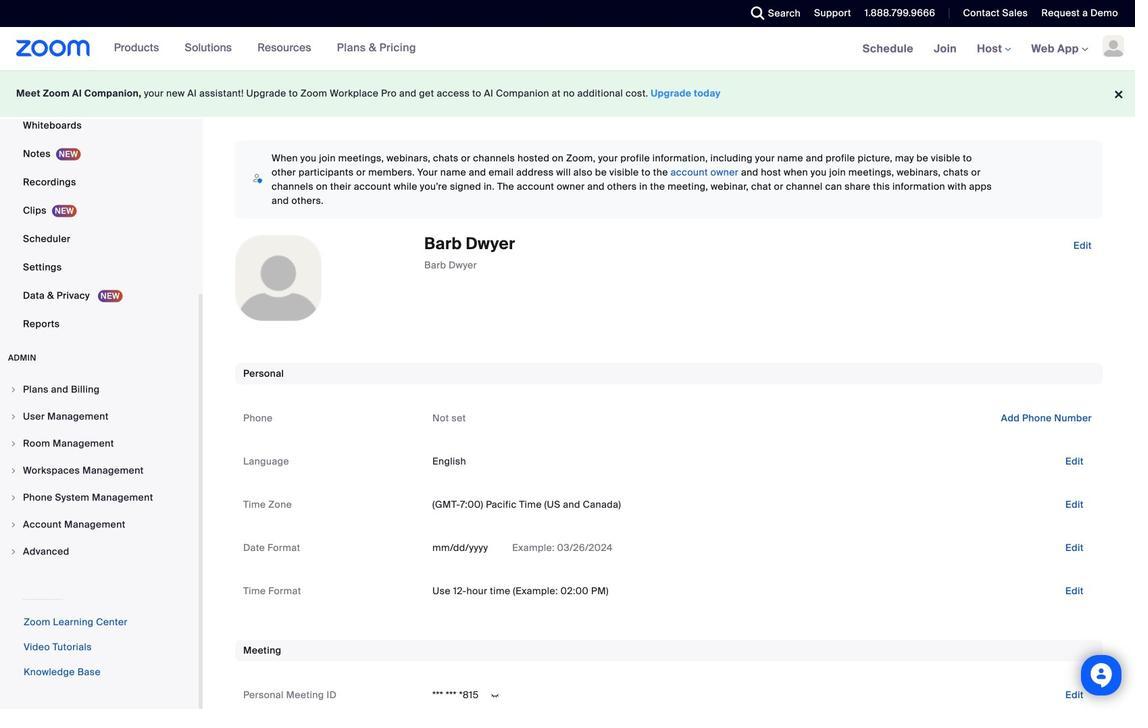 Task type: vqa. For each thing, say whether or not it's contained in the screenshot.
left Show options icon
no



Task type: locate. For each thing, give the bounding box(es) containing it.
zoom logo image
[[16, 40, 90, 57]]

2 menu item from the top
[[0, 404, 199, 430]]

right image
[[9, 521, 18, 529], [9, 548, 18, 556]]

profile picture image
[[1103, 35, 1124, 57]]

footer
[[0, 70, 1135, 117]]

5 right image from the top
[[9, 494, 18, 502]]

5 menu item from the top
[[0, 485, 199, 511]]

6 menu item from the top
[[0, 512, 199, 538]]

edit user photo image
[[268, 272, 289, 284]]

right image
[[9, 386, 18, 394], [9, 413, 18, 421], [9, 440, 18, 448], [9, 467, 18, 475], [9, 494, 18, 502]]

0 vertical spatial right image
[[9, 521, 18, 529]]

right image for 2nd menu item from the bottom
[[9, 521, 18, 529]]

menu item
[[0, 377, 199, 403], [0, 404, 199, 430], [0, 431, 199, 457], [0, 458, 199, 484], [0, 485, 199, 511], [0, 512, 199, 538], [0, 539, 199, 565]]

product information navigation
[[104, 27, 426, 70]]

admin menu menu
[[0, 377, 199, 566]]

1 vertical spatial right image
[[9, 548, 18, 556]]

right image for seventh menu item from the top
[[9, 548, 18, 556]]

4 menu item from the top
[[0, 458, 199, 484]]

2 right image from the top
[[9, 548, 18, 556]]

banner
[[0, 27, 1135, 71]]

1 right image from the top
[[9, 521, 18, 529]]



Task type: describe. For each thing, give the bounding box(es) containing it.
show personal meeting id image
[[484, 690, 506, 702]]

1 right image from the top
[[9, 386, 18, 394]]

user photo image
[[236, 236, 321, 321]]

personal menu menu
[[0, 0, 199, 339]]

meetings navigation
[[852, 27, 1135, 71]]

7 menu item from the top
[[0, 539, 199, 565]]

4 right image from the top
[[9, 467, 18, 475]]

1 menu item from the top
[[0, 377, 199, 403]]

3 right image from the top
[[9, 440, 18, 448]]

3 menu item from the top
[[0, 431, 199, 457]]

2 right image from the top
[[9, 413, 18, 421]]



